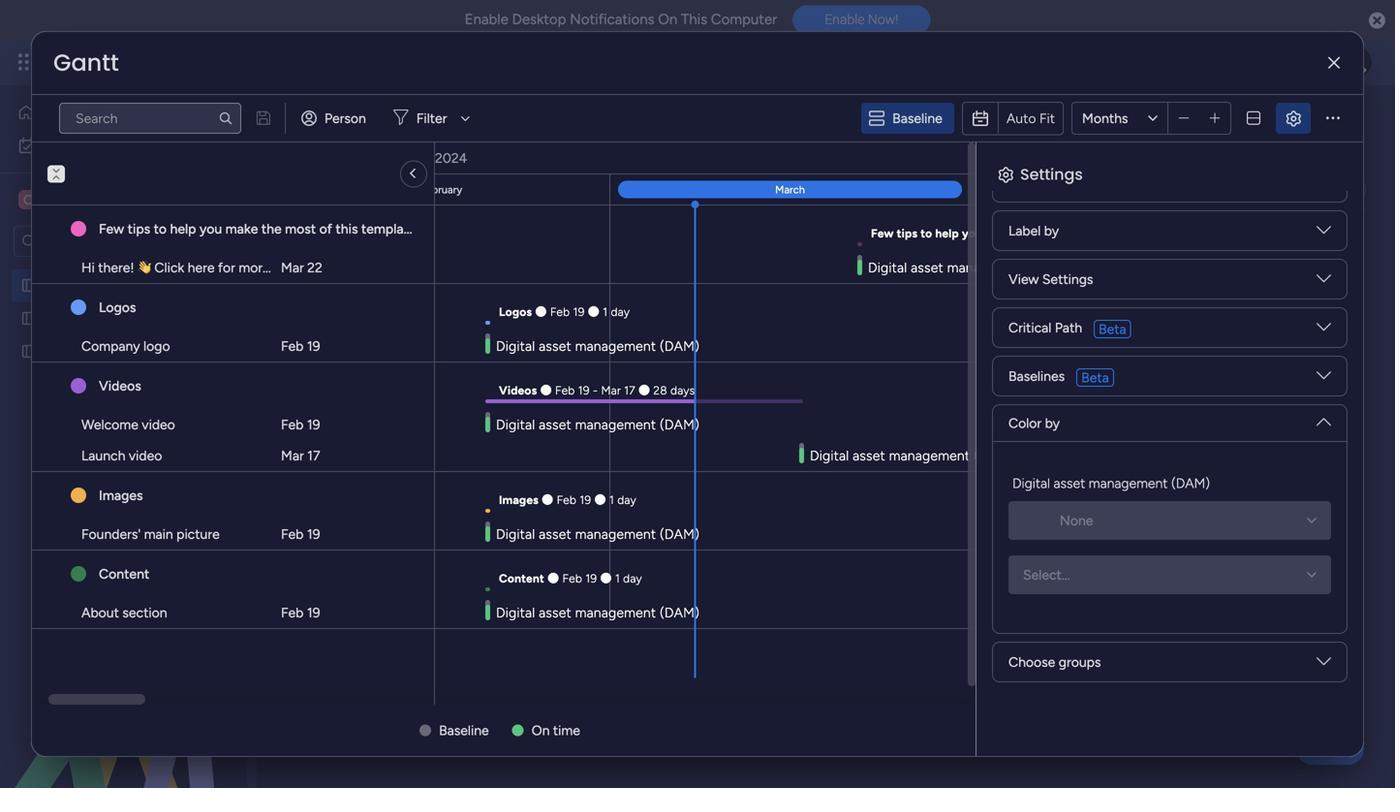 Task type: vqa. For each thing, say whether or not it's contained in the screenshot.
rightmost Digital
yes



Task type: describe. For each thing, give the bounding box(es) containing it.
label by
[[1009, 222, 1060, 239]]

team
[[417, 182, 450, 198]]

days
[[671, 383, 695, 397]]

/
[[1305, 114, 1310, 130]]

1 horizontal spatial view
[[1009, 271, 1040, 287]]

0 horizontal spatial make
[[226, 221, 258, 237]]

main
[[144, 526, 173, 542]]

v2 collapse down image
[[48, 158, 65, 171]]

for
[[218, 259, 235, 276]]

Search field
[[562, 228, 620, 255]]

more dots image
[[1327, 111, 1341, 125]]

fit
[[1040, 110, 1056, 126]]

0 horizontal spatial help
[[170, 221, 196, 237]]

1 vertical spatial management
[[123, 277, 203, 294]]

critical
[[1009, 319, 1052, 336]]

0 vertical spatial settings
[[1021, 163, 1083, 185]]

lottie animation element
[[0, 592, 247, 788]]

0 horizontal spatial this
[[336, 221, 358, 237]]

creative assets
[[45, 190, 153, 209]]

mar for mar 17
[[281, 447, 304, 464]]

here
[[188, 259, 215, 276]]

public board image for website homepage redesign
[[20, 342, 39, 361]]

docs
[[743, 182, 774, 198]]

color
[[1009, 415, 1042, 431]]

1 horizontal spatial few tips to help you make the most of this template :)
[[871, 226, 1170, 240]]

auto
[[1007, 110, 1037, 126]]

logos for logos ● feb 19 ● 1 day
[[499, 305, 532, 319]]

2024
[[435, 150, 468, 166]]

mar 17
[[281, 447, 320, 464]]

feb 19 for company logo
[[281, 338, 320, 354]]

1 horizontal spatial make
[[986, 226, 1015, 240]]

0 vertical spatial person
[[325, 110, 366, 127]]

asset inside digital asset management (dam) heading
[[1054, 475, 1086, 491]]

computer
[[711, 11, 778, 28]]

q1
[[416, 150, 432, 166]]

(dam) for digital asset management (dam) group
[[1172, 475, 1211, 491]]

select product image
[[17, 52, 37, 72]]

1 horizontal spatial help
[[936, 226, 960, 240]]

new
[[301, 233, 330, 250]]

0 horizontal spatial more
[[239, 259, 270, 276]]

dapulse dropdown down arrow image for critical path
[[1317, 320, 1332, 342]]

about
[[368, 147, 404, 163]]

logos for logos
[[99, 299, 136, 316]]

day for content ● feb 19 ● 1 day
[[623, 571, 643, 586]]

videos ● feb 19 - mar 17 ● 28 days
[[499, 383, 695, 397]]

files
[[803, 182, 830, 198]]

product
[[607, 268, 649, 282]]

none
[[1061, 512, 1094, 529]]

1 horizontal spatial person
[[661, 233, 703, 250]]

integrate
[[1053, 182, 1108, 198]]

v2 minus image
[[1180, 111, 1190, 125]]

enable now!
[[825, 11, 899, 27]]

workload
[[453, 182, 510, 198]]

february
[[421, 183, 463, 196]]

search image
[[218, 111, 234, 126]]

v2 plus image
[[1211, 111, 1221, 125]]

1 horizontal spatial :)
[[1161, 226, 1170, 240]]

lottie animation image
[[0, 592, 247, 788]]

images for images ● feb 19 ● 1 day
[[499, 493, 539, 507]]

logos ● feb 19 ● 1 day
[[499, 305, 630, 319]]

collapse board header image
[[1346, 182, 1362, 198]]

1 horizontal spatial tips
[[897, 226, 918, 240]]

Filter dashboard by text search field
[[59, 103, 241, 134]]

invite / 1
[[1268, 114, 1319, 130]]

1 horizontal spatial to
[[921, 226, 933, 240]]

section
[[122, 604, 167, 621]]

1 horizontal spatial most
[[1040, 226, 1067, 240]]

0 horizontal spatial person button
[[294, 103, 378, 134]]

https://youtu.be/9x6_kyyrn_e
[[601, 147, 787, 163]]

online docs button
[[686, 174, 788, 206]]

management for digital asset management (dam) group
[[1089, 475, 1169, 491]]

select...
[[1024, 567, 1071, 583]]

0 horizontal spatial template
[[361, 221, 416, 237]]

group
[[1009, 174, 1048, 190]]

about section
[[81, 604, 167, 621]]

0 horizontal spatial of
[[319, 221, 332, 237]]

1 vertical spatial mar
[[601, 383, 621, 397]]

package
[[433, 147, 484, 163]]

notifications
[[570, 11, 655, 28]]

time
[[553, 722, 581, 739]]

0 horizontal spatial to
[[154, 221, 167, 237]]

founders'
[[81, 526, 141, 542]]

home link
[[12, 97, 236, 128]]

1 for images ● feb 19 ● 1 day
[[610, 493, 615, 507]]

enable for enable now!
[[825, 11, 865, 27]]

1 horizontal spatial template
[[1109, 226, 1158, 240]]

0 horizontal spatial you
[[200, 221, 222, 237]]

assets
[[109, 190, 153, 209]]

0 horizontal spatial the
[[262, 221, 282, 237]]

digital asset management (dam) heading
[[1013, 473, 1211, 493]]

digital asset management (dam) inside list box
[[46, 277, 246, 294]]

redesign
[[167, 343, 219, 360]]

work
[[67, 137, 96, 154]]

add view image
[[890, 183, 898, 197]]

by for color by
[[1046, 415, 1060, 431]]

marketing
[[682, 268, 734, 282]]

filter
[[417, 110, 447, 127]]

website
[[46, 343, 95, 360]]

22
[[307, 259, 323, 276]]

learn more about this package of templates here: https://youtu.be/9x6_kyyrn_e
[[297, 147, 787, 163]]

path
[[1056, 319, 1083, 336]]

home
[[43, 104, 80, 121]]

files view
[[803, 182, 864, 198]]

feb 19 for about section
[[281, 604, 320, 621]]

beta for baselines
[[1082, 369, 1110, 386]]

auto fit
[[1007, 110, 1056, 126]]

whiteboard
[[623, 182, 695, 198]]

0 horizontal spatial few tips to help you make the most of this template :)
[[99, 221, 428, 237]]

group by
[[1009, 174, 1066, 190]]

images ● feb 19 ● 1 day
[[499, 493, 637, 507]]

digital for digital asset management (dam) field
[[295, 100, 391, 143]]

founders' main picture
[[81, 526, 220, 542]]

enable desktop notifications on this computer
[[465, 11, 778, 28]]

learn more about this package of templates here: https://youtu.be/9x6_kyyrn_e button
[[294, 143, 858, 167]]

v2 collapse up image
[[48, 172, 65, 185]]

0 horizontal spatial :)
[[420, 221, 428, 237]]

asset down there!
[[87, 277, 120, 294]]

team workload
[[417, 182, 510, 198]]

Digital asset management (DAM) field
[[290, 100, 813, 143]]

1 inside button
[[1314, 114, 1319, 130]]

1 horizontal spatial on
[[658, 11, 678, 28]]

v2 split view image
[[1248, 111, 1261, 125]]

new asset button
[[294, 226, 373, 257]]

digital asset management (dam) for digital asset management (dam) group
[[1013, 475, 1211, 491]]

images for images
[[99, 487, 143, 504]]

beta for critical path
[[1099, 321, 1127, 337]]

welcome video
[[81, 416, 175, 433]]

-
[[593, 383, 598, 397]]

collaborative
[[539, 182, 620, 198]]

0 horizontal spatial few
[[99, 221, 124, 237]]

add to favorites image
[[855, 112, 874, 131]]

digital inside list box
[[46, 277, 84, 294]]

videos for videos
[[99, 378, 141, 394]]

asset up 'q1 2024'
[[399, 100, 481, 143]]

logo
[[144, 338, 170, 354]]

creative for creative assets
[[45, 190, 105, 209]]

1 horizontal spatial the
[[1018, 226, 1037, 240]]

1 vertical spatial settings
[[1043, 271, 1094, 287]]



Task type: locate. For each thing, give the bounding box(es) containing it.
0 vertical spatial dapulse dropdown down arrow image
[[1317, 223, 1332, 245]]

enable inside button
[[825, 11, 865, 27]]

dapulse dropdown down arrow image for settings
[[1317, 271, 1332, 293]]

view down label
[[1009, 271, 1040, 287]]

2 horizontal spatial digital asset management (dam)
[[1013, 475, 1211, 491]]

most
[[285, 221, 316, 237], [1040, 226, 1067, 240]]

auto fit button
[[999, 103, 1063, 134]]

by right label
[[1045, 222, 1060, 239]]

now!
[[868, 11, 899, 27]]

0 horizontal spatial videos
[[99, 378, 141, 394]]

0 horizontal spatial baseline
[[439, 722, 489, 739]]

list box
[[0, 265, 247, 630]]

the left new
[[262, 221, 282, 237]]

:)
[[420, 221, 428, 237], [1161, 226, 1170, 240]]

1 vertical spatial day
[[618, 493, 637, 507]]

enable now! button
[[793, 5, 931, 34]]

settings down fit
[[1021, 163, 1083, 185]]

3 dapulse dropdown down arrow image from the top
[[1317, 407, 1332, 429]]

video down welcome video
[[129, 447, 162, 464]]

launch
[[81, 447, 125, 464]]

1 vertical spatial public board image
[[20, 309, 39, 328]]

management inside heading
[[1089, 475, 1169, 491]]

1 dapulse dropdown down arrow image from the top
[[1317, 223, 1332, 245]]

angle down image
[[382, 234, 392, 249]]

2 public board image from the top
[[20, 309, 39, 328]]

team workload button
[[403, 174, 525, 206]]

home option
[[12, 97, 236, 128]]

content
[[99, 566, 150, 582], [499, 571, 545, 586]]

1 down product
[[603, 305, 608, 319]]

person up learn
[[325, 110, 366, 127]]

digital asset management (dam) for digital asset management (dam) field
[[295, 100, 809, 143]]

content up the about section
[[99, 566, 150, 582]]

months
[[1083, 110, 1129, 127]]

dapulse dropdown down arrow image for by
[[1317, 407, 1332, 429]]

on time
[[532, 722, 581, 739]]

more
[[334, 147, 365, 163], [239, 259, 270, 276]]

4 feb 19 from the top
[[281, 604, 320, 621]]

1 right /
[[1314, 114, 1319, 130]]

new asset
[[301, 233, 365, 250]]

beta
[[1099, 321, 1127, 337], [1082, 369, 1110, 386]]

my
[[45, 137, 63, 154]]

on left this
[[658, 11, 678, 28]]

1 feb 19 from the top
[[281, 338, 320, 354]]

tips down assets
[[128, 221, 150, 237]]

files view button
[[788, 174, 878, 206]]

video up launch video
[[142, 416, 175, 433]]

make
[[226, 221, 258, 237], [986, 226, 1015, 240]]

content for content
[[99, 566, 150, 582]]

invite / 1 button
[[1232, 107, 1328, 138]]

company
[[81, 338, 140, 354]]

videos left -
[[499, 383, 537, 397]]

(dam) down for
[[206, 277, 246, 294]]

arrow down image
[[454, 107, 477, 130]]

0 horizontal spatial 17
[[307, 447, 320, 464]]

public board image left the creative requests
[[20, 309, 39, 328]]

mar
[[281, 259, 304, 276], [601, 383, 621, 397], [281, 447, 304, 464]]

19
[[573, 305, 585, 319], [307, 338, 320, 354], [578, 383, 590, 397], [307, 416, 320, 433], [580, 493, 592, 507], [307, 526, 320, 542], [586, 571, 597, 586], [307, 604, 320, 621]]

4 dapulse dropdown down arrow image from the top
[[1317, 654, 1332, 676]]

creative requests
[[46, 310, 153, 327]]

2 horizontal spatial (dam)
[[1172, 475, 1211, 491]]

2 enable from the left
[[825, 11, 865, 27]]

click
[[155, 259, 184, 276]]

●
[[535, 305, 547, 319], [588, 305, 600, 319], [541, 383, 552, 397], [639, 383, 651, 397], [542, 493, 554, 507], [595, 493, 607, 507], [548, 571, 560, 586], [601, 571, 612, 586]]

1 horizontal spatial person button
[[630, 226, 715, 257]]

workspace selection element
[[18, 188, 156, 211]]

0 vertical spatial digital asset management (dam)
[[295, 100, 809, 143]]

management up none
[[1089, 475, 1169, 491]]

1 down images ● feb 19 ● 1 day
[[615, 571, 620, 586]]

of inside learn more about this package of templates here: https://youtu.be/9x6_kyyrn_e button
[[487, 147, 500, 163]]

0 horizontal spatial view
[[833, 182, 864, 198]]

2 vertical spatial management
[[1089, 475, 1169, 491]]

of up the 22
[[319, 221, 332, 237]]

baseline left the on time
[[439, 722, 489, 739]]

few down add view image
[[871, 226, 894, 240]]

0 horizontal spatial management
[[123, 277, 203, 294]]

Gantt field
[[48, 47, 124, 79]]

baseline inside popup button
[[893, 110, 943, 127]]

1 horizontal spatial images
[[499, 493, 539, 507]]

images up content ● feb 19 ● 1 day
[[499, 493, 539, 507]]

0 vertical spatial digital
[[295, 100, 391, 143]]

1 vertical spatial on
[[532, 722, 550, 739]]

0 horizontal spatial (dam)
[[206, 277, 246, 294]]

this
[[407, 147, 429, 163], [336, 221, 358, 237], [1085, 226, 1106, 240]]

0 vertical spatial on
[[658, 11, 678, 28]]

gantt
[[53, 47, 119, 79]]

1 horizontal spatial management
[[489, 100, 702, 143]]

logos
[[99, 299, 136, 316], [499, 305, 532, 319]]

empty
[[757, 268, 790, 282]]

1 up content ● feb 19 ● 1 day
[[610, 493, 615, 507]]

2 horizontal spatial of
[[1070, 226, 1082, 240]]

1 horizontal spatial digital asset management (dam)
[[295, 100, 809, 143]]

1 vertical spatial view
[[1009, 271, 1040, 287]]

angle right image
[[412, 165, 416, 183]]

mar for mar 22
[[281, 259, 304, 276]]

invite
[[1268, 114, 1302, 130]]

creative down v2 collapse up image
[[45, 190, 105, 209]]

mar 22
[[281, 259, 323, 276]]

picture
[[177, 526, 220, 542]]

0 vertical spatial mar
[[281, 259, 304, 276]]

1 horizontal spatial 17
[[624, 383, 636, 397]]

monday
[[86, 51, 153, 73]]

make down "group"
[[986, 226, 1015, 240]]

2 horizontal spatial management
[[1089, 475, 1169, 491]]

0 vertical spatial day
[[611, 305, 630, 319]]

0 vertical spatial (dam)
[[709, 100, 809, 143]]

3 public board image from the top
[[20, 342, 39, 361]]

1 vertical spatial creative
[[46, 310, 97, 327]]

1 horizontal spatial digital
[[295, 100, 391, 143]]

by right "group"
[[1051, 174, 1066, 190]]

dapulse dropdown down arrow image
[[1317, 223, 1332, 245], [1317, 320, 1332, 342]]

0 vertical spatial 17
[[624, 383, 636, 397]]

0 horizontal spatial on
[[532, 722, 550, 739]]

choose groups
[[1009, 654, 1102, 670]]

john smith image
[[1342, 47, 1373, 78]]

online
[[700, 182, 740, 198]]

1 vertical spatial digital asset management (dam)
[[46, 277, 246, 294]]

video for welcome video
[[142, 416, 175, 433]]

launch video
[[81, 447, 162, 464]]

help left label
[[936, 226, 960, 240]]

0 horizontal spatial images
[[99, 487, 143, 504]]

2 vertical spatial (dam)
[[1172, 475, 1211, 491]]

3 feb 19 from the top
[[281, 526, 320, 542]]

information
[[274, 259, 344, 276]]

digital for digital asset management (dam) group
[[1013, 475, 1051, 491]]

video for launch video
[[129, 447, 162, 464]]

person up marketing
[[661, 233, 703, 250]]

person button up learn
[[294, 103, 378, 134]]

beta down path
[[1082, 369, 1110, 386]]

c
[[23, 191, 33, 208]]

1 public board image from the top
[[20, 276, 39, 295]]

1 horizontal spatial of
[[487, 147, 500, 163]]

digital asset management (dam) down 👋 in the left of the page
[[46, 277, 246, 294]]

critical path
[[1009, 319, 1083, 336]]

0 horizontal spatial digital
[[46, 277, 84, 294]]

(dam) for digital asset management (dam) field
[[709, 100, 809, 143]]

public board image left website
[[20, 342, 39, 361]]

1 horizontal spatial baseline
[[893, 110, 943, 127]]

help
[[1314, 739, 1348, 759]]

0 vertical spatial more
[[334, 147, 365, 163]]

1 horizontal spatial videos
[[499, 383, 537, 397]]

few tips to help you make the most of this template :) down "group"
[[871, 226, 1170, 240]]

0 horizontal spatial logos
[[99, 299, 136, 316]]

2 horizontal spatial this
[[1085, 226, 1106, 240]]

the down "group"
[[1018, 226, 1037, 240]]

beta right path
[[1099, 321, 1127, 337]]

dapulse close image
[[1370, 11, 1386, 31]]

images down launch video
[[99, 487, 143, 504]]

2 dapulse dropdown down arrow image from the top
[[1317, 320, 1332, 342]]

here:
[[567, 147, 598, 163]]

0 vertical spatial view
[[833, 182, 864, 198]]

public board image down workspace icon
[[20, 276, 39, 295]]

list box containing digital asset management (dam)
[[0, 265, 247, 630]]

1 vertical spatial baseline
[[439, 722, 489, 739]]

dapulse dropdown down arrow image
[[1317, 271, 1332, 293], [1317, 368, 1332, 390], [1317, 407, 1332, 429], [1317, 654, 1332, 676]]

help up click
[[170, 221, 196, 237]]

(dam) up select... group
[[1172, 475, 1211, 491]]

enable left desktop
[[465, 11, 509, 28]]

baseline
[[893, 110, 943, 127], [439, 722, 489, 739]]

1 horizontal spatial (dam)
[[709, 100, 809, 143]]

most up view settings
[[1040, 226, 1067, 240]]

my work option
[[12, 130, 236, 161]]

1 horizontal spatial enable
[[825, 11, 865, 27]]

more right for
[[239, 259, 270, 276]]

settings up path
[[1043, 271, 1094, 287]]

desktop
[[512, 11, 567, 28]]

you left label
[[963, 226, 983, 240]]

choose
[[1009, 654, 1056, 670]]

view
[[833, 182, 864, 198], [1009, 271, 1040, 287]]

few down creative assets
[[99, 221, 124, 237]]

1 vertical spatial digital
[[46, 277, 84, 294]]

management up here:
[[489, 100, 702, 143]]

1 dapulse dropdown down arrow image from the top
[[1317, 271, 1332, 293]]

by for group by
[[1051, 174, 1066, 190]]

:) right angle down image
[[420, 221, 428, 237]]

management down click
[[123, 277, 203, 294]]

2 dapulse dropdown down arrow image from the top
[[1317, 368, 1332, 390]]

day for images ● feb 19 ● 1 day
[[618, 493, 637, 507]]

1
[[1314, 114, 1319, 130], [603, 305, 608, 319], [610, 493, 615, 507], [615, 571, 620, 586]]

1 vertical spatial dapulse dropdown down arrow image
[[1317, 320, 1332, 342]]

option
[[0, 268, 247, 272]]

view inside 'button'
[[833, 182, 864, 198]]

asset up none
[[1054, 475, 1086, 491]]

feb 19 for founders' main picture
[[281, 526, 320, 542]]

march
[[776, 183, 805, 196]]

creative up website
[[46, 310, 97, 327]]

requests
[[100, 310, 153, 327]]

0 vertical spatial creative
[[45, 190, 105, 209]]

public board image for creative requests
[[20, 309, 39, 328]]

view settings
[[1009, 271, 1094, 287]]

asset inside new asset button
[[333, 233, 365, 250]]

public board image
[[20, 276, 39, 295], [20, 309, 39, 328], [20, 342, 39, 361]]

help button
[[1297, 733, 1365, 765]]

2 feb 19 from the top
[[281, 416, 320, 433]]

1 horizontal spatial content
[[499, 571, 545, 586]]

videos down homepage
[[99, 378, 141, 394]]

videos
[[99, 378, 141, 394], [499, 383, 537, 397]]

1 horizontal spatial this
[[407, 147, 429, 163]]

1 vertical spatial more
[[239, 259, 270, 276]]

dapulse dropdown down arrow image for label by
[[1317, 223, 1332, 245]]

1 vertical spatial person button
[[630, 226, 715, 257]]

this inside button
[[407, 147, 429, 163]]

more inside button
[[334, 147, 365, 163]]

feb 19 for welcome video
[[281, 416, 320, 433]]

view right files
[[833, 182, 864, 198]]

digital asset management (dam) up learn more about this package of templates here: https://youtu.be/9x6_kyyrn_e
[[295, 100, 809, 143]]

feb 19
[[281, 338, 320, 354], [281, 416, 320, 433], [281, 526, 320, 542], [281, 604, 320, 621]]

1 vertical spatial person
[[661, 233, 703, 250]]

digital asset management (dam) up none
[[1013, 475, 1211, 491]]

enable left now!
[[825, 11, 865, 27]]

by
[[1051, 174, 1066, 190], [1045, 222, 1060, 239], [1046, 415, 1060, 431]]

digital asset management (dam) group
[[1009, 473, 1332, 540]]

collaborative whiteboard online docs
[[539, 182, 774, 198]]

on left time
[[532, 722, 550, 739]]

0 vertical spatial management
[[489, 100, 702, 143]]

0 horizontal spatial tips
[[128, 221, 150, 237]]

1 horizontal spatial you
[[963, 226, 983, 240]]

of right the label by
[[1070, 226, 1082, 240]]

filter button
[[386, 103, 477, 134]]

0 horizontal spatial most
[[285, 221, 316, 237]]

most up mar 22 at the left of page
[[285, 221, 316, 237]]

0 horizontal spatial digital asset management (dam)
[[46, 277, 246, 294]]

(dam) up the docs
[[709, 100, 809, 143]]

0 vertical spatial baseline
[[893, 110, 943, 127]]

→
[[347, 259, 361, 276]]

dapulse x slim image
[[1329, 56, 1341, 70]]

integrate button
[[1020, 170, 1207, 210]]

digital down color by
[[1013, 475, 1051, 491]]

hi
[[81, 259, 95, 276]]

1 horizontal spatial logos
[[499, 305, 532, 319]]

q1 2024
[[416, 150, 468, 166]]

activity button
[[1133, 107, 1224, 138]]

of right package
[[487, 147, 500, 163]]

1 enable from the left
[[465, 11, 509, 28]]

person button up marketing
[[630, 226, 715, 257]]

1 vertical spatial (dam)
[[206, 277, 246, 294]]

management for digital asset management (dam) field
[[489, 100, 702, 143]]

2 vertical spatial digital
[[1013, 475, 1051, 491]]

by for label by
[[1045, 222, 1060, 239]]

enable for enable desktop notifications on this computer
[[465, 11, 509, 28]]

1 vertical spatial by
[[1045, 222, 1060, 239]]

dapulse dropdown down arrow image for groups
[[1317, 654, 1332, 676]]

content down images ● feb 19 ● 1 day
[[499, 571, 545, 586]]

you up here
[[200, 221, 222, 237]]

tips down add view image
[[897, 226, 918, 240]]

2 vertical spatial mar
[[281, 447, 304, 464]]

content for content ● feb 19 ● 1 day
[[499, 571, 545, 586]]

more right learn
[[334, 147, 365, 163]]

:) down integrate button
[[1161, 226, 1170, 240]]

2 vertical spatial public board image
[[20, 342, 39, 361]]

activity
[[1140, 114, 1187, 130]]

2 vertical spatial by
[[1046, 415, 1060, 431]]

this down integrate
[[1085, 226, 1106, 240]]

asset up →
[[333, 233, 365, 250]]

by right color at the bottom
[[1046, 415, 1060, 431]]

creative for creative requests
[[46, 310, 97, 327]]

company logo
[[81, 338, 170, 354]]

day for logos ● feb 19 ● 1 day
[[611, 305, 630, 319]]

hi there!   👋  click here for more information  →
[[81, 259, 361, 276]]

(dam) inside heading
[[1172, 475, 1211, 491]]

this up angle right icon
[[407, 147, 429, 163]]

None search field
[[59, 103, 241, 134]]

digital up learn
[[295, 100, 391, 143]]

label
[[1009, 222, 1041, 239]]

0 horizontal spatial enable
[[465, 11, 509, 28]]

2 horizontal spatial digital
[[1013, 475, 1051, 491]]

creative inside workspace selection element
[[45, 190, 105, 209]]

my work
[[45, 137, 96, 154]]

baseline right add to favorites image on the top of the page
[[893, 110, 943, 127]]

2 vertical spatial day
[[623, 571, 643, 586]]

17
[[624, 383, 636, 397], [307, 447, 320, 464]]

monday button
[[50, 37, 309, 87]]

(dam)
[[709, 100, 809, 143], [206, 277, 246, 294], [1172, 475, 1211, 491]]

1 horizontal spatial few
[[871, 226, 894, 240]]

0 horizontal spatial person
[[325, 110, 366, 127]]

1 vertical spatial video
[[129, 447, 162, 464]]

👋
[[138, 259, 151, 276]]

this right new
[[336, 221, 358, 237]]

you
[[200, 221, 222, 237], [963, 226, 983, 240]]

few tips to help you make the most of this template :) up for
[[99, 221, 428, 237]]

workspace image
[[18, 189, 38, 210]]

1 horizontal spatial more
[[334, 147, 365, 163]]

digital inside heading
[[1013, 475, 1051, 491]]

1 for logos ● feb 19 ● 1 day
[[603, 305, 608, 319]]

few
[[99, 221, 124, 237], [871, 226, 894, 240]]

1 vertical spatial 17
[[307, 447, 320, 464]]

1 vertical spatial beta
[[1082, 369, 1110, 386]]

templates
[[503, 147, 564, 163]]

about
[[81, 604, 119, 621]]

public board image for digital asset management (dam)
[[20, 276, 39, 295]]

Search in workspace field
[[41, 230, 162, 253]]

digital asset management (dam)
[[295, 100, 809, 143], [46, 277, 246, 294], [1013, 475, 1211, 491]]

videos for videos ● feb 19 - mar 17 ● 28 days
[[499, 383, 537, 397]]

digital asset management (dam) inside group
[[1013, 475, 1211, 491]]

0 horizontal spatial content
[[99, 566, 150, 582]]

make up for
[[226, 221, 258, 237]]

0 vertical spatial public board image
[[20, 276, 39, 295]]

2 vertical spatial digital asset management (dam)
[[1013, 475, 1211, 491]]

1 for content ● feb 19 ● 1 day
[[615, 571, 620, 586]]

0 vertical spatial beta
[[1099, 321, 1127, 337]]

select... group
[[1009, 555, 1332, 594]]

welcome
[[81, 416, 138, 433]]

this
[[681, 11, 708, 28]]

there!
[[98, 259, 134, 276]]

digital down hi
[[46, 277, 84, 294]]

0 vertical spatial video
[[142, 416, 175, 433]]



